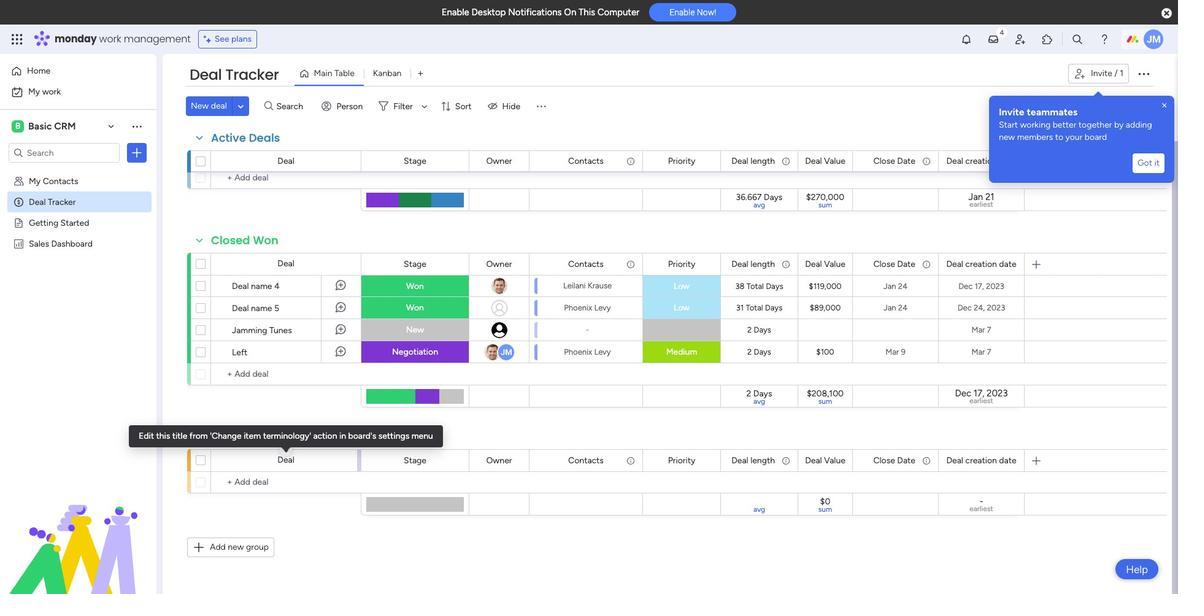 Task type: describe. For each thing, give the bounding box(es) containing it.
2 vertical spatial jan
[[884, 303, 896, 312]]

adding
[[1126, 120, 1152, 130]]

3 deal value field from the top
[[802, 454, 849, 467]]

active deals
[[211, 130, 280, 145]]

avg for 36.667
[[754, 201, 765, 209]]

main table
[[314, 68, 355, 79]]

title
[[172, 431, 187, 441]]

4 image
[[997, 25, 1008, 39]]

left
[[232, 347, 248, 358]]

list box containing my contacts
[[0, 168, 156, 419]]

10
[[985, 151, 993, 160]]

deal creation date for second deal creation date field from the bottom
[[947, 259, 1017, 269]]

2 deal creation date field from the top
[[944, 257, 1020, 271]]

stage for active deals
[[404, 156, 426, 166]]

my work link
[[7, 82, 149, 102]]

1 2 days from the top
[[748, 325, 771, 334]]

$100
[[816, 347, 834, 357]]

invite for /
[[1091, 68, 1113, 79]]

monday
[[55, 32, 97, 46]]

monday work management
[[55, 32, 191, 46]]

dapulse close image
[[1162, 7, 1172, 20]]

now!
[[697, 8, 716, 17]]

my work
[[28, 87, 61, 97]]

1 close from the top
[[874, 156, 895, 166]]

1 value from the top
[[824, 156, 846, 166]]

5
[[274, 303, 279, 314]]

1 owner field from the top
[[483, 154, 515, 168]]

Closed Won field
[[208, 233, 282, 249]]

28
[[745, 151, 754, 160]]

2 levy from the top
[[594, 347, 611, 356]]

1 24 from the top
[[898, 281, 908, 291]]

earliest inside the jan 21 earliest
[[970, 200, 994, 209]]

deal length field for deals
[[729, 154, 778, 168]]

2 leilani krause from the top
[[563, 281, 612, 290]]

deal tracker inside field
[[190, 64, 279, 85]]

New Group field
[[208, 429, 276, 445]]

1 mar 7 from the top
[[972, 325, 991, 334]]

crm
[[54, 120, 76, 132]]

3 deal length from the top
[[732, 455, 775, 465]]

contacts for contacts field associated with won
[[568, 259, 604, 269]]

deal name 2
[[232, 129, 279, 139]]

'change
[[210, 431, 242, 441]]

edit
[[139, 431, 154, 441]]

21
[[986, 192, 995, 203]]

2 krause from the top
[[588, 281, 612, 290]]

17, for dec 17, 2023
[[975, 281, 984, 291]]

sum for $208,100
[[819, 397, 832, 406]]

deal name 3
[[232, 151, 279, 161]]

jamming
[[232, 325, 267, 336]]

3 deal value from the top
[[805, 455, 846, 465]]

2023 for dec 24, 2023
[[987, 303, 1005, 312]]

column information image for new group
[[781, 456, 791, 465]]

v2 search image
[[264, 99, 273, 113]]

3 earliest from the top
[[970, 504, 994, 513]]

- for -
[[586, 325, 589, 334]]

sort
[[455, 101, 472, 111]]

management
[[124, 32, 191, 46]]

contacts inside list box
[[43, 176, 78, 186]]

2 close date field from the top
[[870, 257, 919, 271]]

column information image for first "close date" field from the bottom of the page
[[922, 456, 932, 465]]

kanban
[[373, 68, 402, 79]]

2 phoenix levy from the top
[[564, 347, 611, 356]]

my work option
[[7, 82, 149, 102]]

edit this title from 'change item terminology' action in board's settings menu
[[139, 431, 433, 441]]

3 avg from the top
[[754, 505, 765, 514]]

$270,000
[[806, 192, 845, 203]]

2 + add deal text field from the top
[[217, 367, 355, 382]]

1 deal value field from the top
[[802, 154, 849, 168]]

stage field for new group
[[401, 454, 430, 467]]

got it
[[1138, 158, 1160, 168]]

1 phoenix from the top
[[564, 303, 592, 312]]

1 priority field from the top
[[665, 154, 699, 168]]

date for second deal creation date field from the bottom
[[999, 259, 1017, 269]]

column information image for the deal length field associated with won
[[781, 259, 791, 269]]

new deal button
[[186, 96, 232, 116]]

$78,000
[[810, 151, 841, 160]]

negotiation for deal name 3
[[392, 150, 438, 161]]

3 close date field from the top
[[870, 454, 919, 467]]

help
[[1126, 563, 1148, 575]]

getting started
[[29, 217, 89, 228]]

31
[[736, 303, 744, 312]]

deal length field for won
[[729, 257, 778, 271]]

new group
[[211, 429, 273, 444]]

priority for second priority field from the bottom
[[668, 259, 696, 269]]

+ add deal text field for $270,000
[[217, 171, 355, 185]]

38
[[735, 282, 745, 291]]

desktop
[[472, 7, 506, 18]]

home option
[[7, 61, 149, 81]]

1 vertical spatial jan
[[884, 281, 896, 291]]

this
[[156, 431, 170, 441]]

enable now!
[[670, 8, 716, 17]]

high
[[673, 150, 691, 161]]

2023 for dec 17, 2023
[[986, 281, 1005, 291]]

invite / 1 button
[[1068, 64, 1129, 83]]

terminology'
[[263, 431, 311, 441]]

add
[[210, 542, 226, 552]]

invite for teammates
[[999, 106, 1025, 118]]

monday marketplace image
[[1041, 33, 1054, 45]]

17, for dec 17, 2023 earliest
[[974, 388, 985, 399]]

got
[[1138, 158, 1153, 168]]

1 vertical spatial tracker
[[48, 196, 76, 207]]

got it button
[[1133, 153, 1165, 173]]

1 7 from the top
[[987, 325, 991, 334]]

active
[[211, 130, 246, 145]]

jan 21 earliest
[[969, 192, 995, 209]]

1 deal creation date field from the top
[[944, 154, 1020, 168]]

help image
[[1099, 33, 1111, 45]]

date for third deal creation date field
[[999, 455, 1017, 465]]

Active Deals field
[[208, 130, 283, 146]]

2 deal value field from the top
[[802, 257, 849, 271]]

new for new
[[406, 325, 424, 335]]

days inside 36.667 days avg
[[764, 192, 783, 203]]

2 vertical spatial won
[[406, 303, 424, 313]]

1 krause from the top
[[588, 151, 612, 160]]

2 close date from the top
[[874, 259, 916, 269]]

column information image for active deals
[[626, 156, 636, 166]]

2 inside the 2 days avg
[[747, 388, 751, 399]]

Search in workspace field
[[26, 146, 102, 160]]

update feed image
[[987, 33, 1000, 45]]

2 stage field from the top
[[401, 257, 430, 271]]

$0 sum
[[819, 496, 832, 514]]

sort desc image
[[284, 446, 288, 454]]

work for monday
[[99, 32, 121, 46]]

closed
[[211, 233, 250, 248]]

1 vertical spatial won
[[406, 281, 424, 291]]

3 close date from the top
[[874, 455, 916, 465]]

help button
[[1116, 559, 1159, 579]]

basic crm
[[28, 120, 76, 132]]

days inside the 2 days avg
[[754, 388, 772, 399]]

3 contacts field from the top
[[565, 454, 607, 467]]

length for closed won
[[751, 259, 775, 269]]

38 total days
[[735, 282, 783, 291]]

3 owner from the top
[[486, 455, 512, 465]]

on
[[564, 7, 576, 18]]

2 phoenix from the top
[[564, 347, 592, 356]]

see plans button
[[198, 30, 257, 48]]

your
[[1066, 132, 1083, 142]]

negotiation for left
[[392, 347, 438, 357]]

3 close from the top
[[874, 455, 895, 465]]

person button
[[317, 96, 370, 116]]

enable for enable desktop notifications on this computer
[[442, 7, 469, 18]]

jeremy miller image
[[1144, 29, 1164, 49]]

tracker inside field
[[225, 64, 279, 85]]

hide button
[[483, 96, 528, 116]]

new deal
[[191, 101, 227, 111]]

1 close date from the top
[[874, 156, 916, 166]]

start
[[999, 120, 1018, 130]]

deal inside list box
[[29, 196, 46, 207]]

deal
[[211, 101, 227, 111]]

sum for $270,000
[[819, 201, 832, 209]]

see plans
[[215, 34, 252, 44]]

feb 4
[[971, 129, 992, 138]]

1 deal value from the top
[[805, 156, 846, 166]]

0 horizontal spatial 4
[[274, 281, 280, 292]]

1 vertical spatial deal tracker
[[29, 196, 76, 207]]

main table button
[[295, 64, 364, 83]]

1
[[1120, 68, 1124, 79]]

36.667
[[736, 192, 762, 203]]

group
[[246, 542, 269, 552]]

my for my work
[[28, 87, 40, 97]]

2 7 from the top
[[987, 347, 991, 357]]

2 deal value from the top
[[805, 259, 846, 269]]

computer
[[598, 7, 640, 18]]

table
[[334, 68, 355, 79]]

workspace options image
[[131, 120, 143, 132]]

home link
[[7, 61, 149, 81]]

contacts field for won
[[565, 257, 607, 271]]

2023 for dec 17, 2023 earliest
[[987, 388, 1008, 399]]

workspace selection element
[[12, 119, 78, 134]]

1 leilani krause from the top
[[563, 151, 612, 160]]

work for my
[[42, 87, 61, 97]]

1 owner from the top
[[486, 156, 512, 166]]

enable now! button
[[649, 3, 737, 22]]

2 owner from the top
[[486, 259, 512, 269]]

invite teammates start working better together by adding new members to your board
[[999, 106, 1152, 142]]

sort button
[[436, 96, 479, 116]]

b
[[15, 121, 20, 131]]



Task type: locate. For each thing, give the bounding box(es) containing it.
deal tracker
[[190, 64, 279, 85], [29, 196, 76, 207]]

4 name from the top
[[251, 303, 272, 314]]

column information image
[[626, 156, 636, 166], [922, 156, 932, 166], [626, 259, 636, 269], [626, 456, 636, 465], [781, 456, 791, 465]]

0 vertical spatial avg
[[754, 201, 765, 209]]

action
[[313, 431, 337, 441]]

deal creation date field up - earliest
[[944, 454, 1020, 467]]

1 vertical spatial 7
[[987, 347, 991, 357]]

dec 17, 2023 earliest
[[955, 388, 1008, 405]]

creation down feb 4
[[966, 156, 997, 166]]

1 vertical spatial date
[[897, 259, 916, 269]]

dashboard
[[51, 238, 93, 249]]

column information image for the deal length field related to deals
[[781, 156, 791, 166]]

my down home
[[28, 87, 40, 97]]

dec for dec 17, 2023 earliest
[[955, 388, 971, 399]]

4 left start
[[987, 129, 992, 138]]

add view image
[[418, 69, 423, 78]]

1 vertical spatial jan 24
[[884, 303, 908, 312]]

creation up - earliest
[[966, 455, 997, 465]]

1 vertical spatial new
[[228, 542, 244, 552]]

menu image
[[535, 100, 548, 112]]

1 horizontal spatial 4
[[987, 129, 992, 138]]

deal creation date field down feb 4
[[944, 154, 1020, 168]]

enable inside button
[[670, 8, 695, 17]]

0 vertical spatial deal length field
[[729, 154, 778, 168]]

name for 3
[[251, 151, 272, 161]]

deal length for active deals
[[732, 156, 775, 166]]

options image
[[131, 147, 143, 159]]

1 levy from the top
[[594, 303, 611, 312]]

select product image
[[11, 33, 23, 45]]

levy
[[594, 303, 611, 312], [594, 347, 611, 356]]

together
[[1079, 120, 1112, 130]]

value up $0
[[824, 455, 846, 465]]

1 priority from the top
[[668, 156, 696, 166]]

1 negotiation from the top
[[392, 150, 438, 161]]

avg inside 36.667 days avg
[[754, 201, 765, 209]]

deal length for closed won
[[732, 259, 775, 269]]

deal tracker up angle down icon
[[190, 64, 279, 85]]

arrow down image
[[417, 99, 432, 114]]

work right monday
[[99, 32, 121, 46]]

notifications image
[[960, 33, 973, 45]]

0 horizontal spatial invite
[[999, 106, 1025, 118]]

1 date from the top
[[999, 156, 1017, 166]]

enable desktop notifications on this computer
[[442, 7, 640, 18]]

public dashboard image
[[13, 238, 25, 249]]

avg inside the 2 days avg
[[754, 397, 765, 406]]

- inside - earliest
[[980, 496, 984, 507]]

stage for new group
[[404, 455, 426, 465]]

3 priority field from the top
[[665, 454, 699, 467]]

work
[[99, 32, 121, 46], [42, 87, 61, 97]]

0 horizontal spatial tracker
[[48, 196, 76, 207]]

1 vertical spatial stage
[[404, 259, 426, 269]]

+ add deal text field down 3
[[217, 171, 355, 185]]

Deal Value field
[[802, 154, 849, 168], [802, 257, 849, 271], [802, 454, 849, 467]]

contacts field for deals
[[565, 154, 607, 168]]

1 deal length field from the top
[[729, 154, 778, 168]]

1 vertical spatial sum
[[819, 397, 832, 406]]

0 vertical spatial mar 7
[[972, 325, 991, 334]]

Deal creation date field
[[944, 154, 1020, 168], [944, 257, 1020, 271], [944, 454, 1020, 467]]

2 24 from the top
[[898, 303, 908, 312]]

low left 38
[[674, 281, 690, 291]]

2 horizontal spatial new
[[406, 325, 424, 335]]

name left 3
[[251, 151, 272, 161]]

date
[[897, 156, 916, 166], [897, 259, 916, 269], [897, 455, 916, 465]]

0 vertical spatial invite
[[1091, 68, 1113, 79]]

3 owner field from the top
[[483, 454, 515, 467]]

my
[[28, 87, 40, 97], [29, 176, 41, 186]]

3 deal creation date field from the top
[[944, 454, 1020, 467]]

2 vertical spatial dec
[[955, 388, 971, 399]]

phoenix levy
[[564, 303, 611, 312], [564, 347, 611, 356]]

new inside invite teammates start working better together by adding new members to your board
[[999, 132, 1015, 142]]

work inside option
[[42, 87, 61, 97]]

9
[[901, 347, 906, 357]]

1 vertical spatial new
[[406, 325, 424, 335]]

1 vertical spatial deal length
[[732, 259, 775, 269]]

+ Add deal text field
[[217, 171, 355, 185], [217, 367, 355, 382], [217, 475, 355, 490]]

2
[[274, 129, 279, 139], [748, 325, 752, 334], [748, 347, 752, 357], [747, 388, 751, 399]]

value up $270,000
[[824, 156, 846, 166]]

notifications
[[508, 7, 562, 18]]

+ add deal text field for -
[[217, 475, 355, 490]]

1 low from the top
[[674, 281, 690, 291]]

Priority field
[[665, 154, 699, 168], [665, 257, 699, 271], [665, 454, 699, 467]]

date for third deal creation date field from the bottom
[[999, 156, 1017, 166]]

2 creation from the top
[[966, 259, 997, 269]]

sum for $0
[[819, 505, 832, 514]]

invite members image
[[1014, 33, 1027, 45]]

1 vertical spatial close date
[[874, 259, 916, 269]]

1 vertical spatial feb
[[970, 151, 983, 160]]

low up medium
[[674, 303, 690, 313]]

Deal Tracker field
[[187, 64, 282, 85]]

1 vertical spatial owner field
[[483, 257, 515, 271]]

deal value up $0
[[805, 455, 846, 465]]

1 vertical spatial levy
[[594, 347, 611, 356]]

0 horizontal spatial new
[[191, 101, 209, 111]]

0 vertical spatial sum
[[819, 201, 832, 209]]

person
[[337, 101, 363, 111]]

angle down image
[[238, 102, 244, 111]]

1 earliest from the top
[[970, 200, 994, 209]]

hide
[[502, 101, 521, 111]]

total for 38
[[747, 282, 764, 291]]

it
[[1155, 158, 1160, 168]]

deal name 4
[[232, 281, 280, 292]]

tracker
[[225, 64, 279, 85], [48, 196, 76, 207]]

1 horizontal spatial new
[[999, 132, 1015, 142]]

$208,100
[[807, 388, 844, 399]]

teammates
[[1027, 106, 1078, 118]]

3 date from the top
[[999, 455, 1017, 465]]

deal creation date field up dec 17, 2023 at the right of page
[[944, 257, 1020, 271]]

column information image for 2nd "close date" field from the bottom of the page
[[922, 259, 932, 269]]

0 vertical spatial date
[[999, 156, 1017, 166]]

closed won
[[211, 233, 279, 248]]

deal creation date for third deal creation date field from the bottom
[[947, 156, 1017, 166]]

deal value up $270,000
[[805, 156, 846, 166]]

1 avg from the top
[[754, 201, 765, 209]]

1 sum from the top
[[819, 201, 832, 209]]

1 leilani from the top
[[563, 151, 586, 160]]

add new group button
[[187, 538, 274, 557]]

1 deal length from the top
[[732, 156, 775, 166]]

2 avg from the top
[[754, 397, 765, 406]]

name up deal name 5
[[251, 281, 272, 292]]

0 vertical spatial priority field
[[665, 154, 699, 168]]

home
[[27, 66, 50, 76]]

stage
[[404, 156, 426, 166], [404, 259, 426, 269], [404, 455, 426, 465]]

2 close from the top
[[874, 259, 895, 269]]

see
[[215, 34, 229, 44]]

0 horizontal spatial -
[[586, 325, 589, 334]]

name for 2
[[251, 129, 272, 139]]

new
[[191, 101, 209, 111], [406, 325, 424, 335], [211, 429, 235, 444]]

deal creation date down feb 4
[[947, 156, 1017, 166]]

tracker up angle down icon
[[225, 64, 279, 85]]

new for new group
[[211, 429, 235, 444]]

value
[[824, 156, 846, 166], [824, 259, 846, 269], [824, 455, 846, 465]]

0 horizontal spatial enable
[[442, 7, 469, 18]]

1 name from the top
[[251, 129, 272, 139]]

0 vertical spatial owner field
[[483, 154, 515, 168]]

my inside option
[[28, 87, 40, 97]]

new inside "field"
[[211, 429, 235, 444]]

my for my contacts
[[29, 176, 41, 186]]

0 vertical spatial 2 days
[[748, 325, 771, 334]]

total right 38
[[747, 282, 764, 291]]

0 vertical spatial 2023
[[986, 281, 1005, 291]]

sales dashboard
[[29, 238, 93, 249]]

2 sum from the top
[[819, 397, 832, 406]]

2 vertical spatial 2023
[[987, 388, 1008, 399]]

1 vertical spatial value
[[824, 259, 846, 269]]

feb left 10
[[970, 151, 983, 160]]

invite inside invite teammates start working better together by adding new members to your board
[[999, 106, 1025, 118]]

deal value up $119,000
[[805, 259, 846, 269]]

sales
[[29, 238, 49, 249]]

main
[[314, 68, 332, 79]]

working
[[1020, 120, 1051, 130]]

2 vertical spatial deal value
[[805, 455, 846, 465]]

settings
[[378, 431, 409, 441]]

dec for dec 24, 2023
[[958, 303, 972, 312]]

2 deal length from the top
[[732, 259, 775, 269]]

1 creation from the top
[[966, 156, 997, 166]]

2 vertical spatial priority
[[668, 455, 696, 465]]

from
[[189, 431, 208, 441]]

1 vertical spatial invite
[[999, 106, 1025, 118]]

deal creation date for third deal creation date field
[[947, 455, 1017, 465]]

deal creation date up dec 17, 2023 at the right of page
[[947, 259, 1017, 269]]

1 vertical spatial contacts field
[[565, 257, 607, 271]]

2 vertical spatial sum
[[819, 505, 832, 514]]

2 date from the top
[[897, 259, 916, 269]]

0 vertical spatial date
[[897, 156, 916, 166]]

new inside button
[[191, 101, 209, 111]]

priority for first priority field from the bottom
[[668, 455, 696, 465]]

2 jan 24 from the top
[[884, 303, 908, 312]]

new right add
[[228, 542, 244, 552]]

menu
[[412, 431, 433, 441]]

invite teammates heading
[[999, 106, 1165, 119]]

column information image
[[781, 156, 791, 166], [781, 259, 791, 269], [922, 259, 932, 269], [922, 456, 932, 465]]

filter button
[[374, 96, 432, 116]]

invite left /
[[1091, 68, 1113, 79]]

1 vertical spatial deal creation date field
[[944, 257, 1020, 271]]

1 horizontal spatial work
[[99, 32, 121, 46]]

1 vertical spatial deal length field
[[729, 257, 778, 271]]

3 sum from the top
[[819, 505, 832, 514]]

1 vertical spatial earliest
[[970, 396, 994, 405]]

1 horizontal spatial invite
[[1091, 68, 1113, 79]]

0 vertical spatial work
[[99, 32, 121, 46]]

feb up feb 10 at the top of the page
[[971, 129, 985, 138]]

3 length from the top
[[751, 455, 775, 465]]

3 date from the top
[[897, 455, 916, 465]]

this
[[579, 7, 595, 18]]

2 length from the top
[[751, 259, 775, 269]]

1 stage field from the top
[[401, 154, 430, 168]]

started
[[60, 217, 89, 228]]

invite inside button
[[1091, 68, 1113, 79]]

new down start
[[999, 132, 1015, 142]]

item
[[244, 431, 261, 441]]

plans
[[231, 34, 252, 44]]

Close Date field
[[870, 154, 919, 168], [870, 257, 919, 271], [870, 454, 919, 467]]

2023 inside the dec 17, 2023 earliest
[[987, 388, 1008, 399]]

creation
[[966, 156, 997, 166], [966, 259, 997, 269], [966, 455, 997, 465]]

0 vertical spatial krause
[[588, 151, 612, 160]]

1 contacts field from the top
[[565, 154, 607, 168]]

2 vertical spatial value
[[824, 455, 846, 465]]

feb 10
[[970, 151, 993, 160]]

Stage field
[[401, 154, 430, 168], [401, 257, 430, 271], [401, 454, 430, 467]]

2 stage from the top
[[404, 259, 426, 269]]

priority for 1st priority field
[[668, 156, 696, 166]]

2 priority from the top
[[668, 259, 696, 269]]

contacts for first contacts field from the bottom of the page
[[568, 455, 604, 465]]

Owner field
[[483, 154, 515, 168], [483, 257, 515, 271], [483, 454, 515, 467]]

2 mar 7 from the top
[[972, 347, 991, 357]]

tunes
[[269, 325, 292, 336]]

2 leilani from the top
[[563, 281, 586, 290]]

public board image
[[13, 217, 25, 228]]

by
[[1114, 120, 1124, 130]]

1 vertical spatial close
[[874, 259, 895, 269]]

Deal length field
[[729, 154, 778, 168], [729, 257, 778, 271], [729, 454, 778, 467]]

4 up 5 in the bottom of the page
[[274, 281, 280, 292]]

2 negotiation from the top
[[392, 347, 438, 357]]

enable left now!
[[670, 8, 695, 17]]

0 vertical spatial won
[[253, 233, 279, 248]]

name for 5
[[251, 303, 272, 314]]

lottie animation image
[[0, 470, 156, 594]]

Contacts field
[[565, 154, 607, 168], [565, 257, 607, 271], [565, 454, 607, 467]]

creation up dec 17, 2023 at the right of page
[[966, 259, 997, 269]]

mar 7
[[972, 325, 991, 334], [972, 347, 991, 357]]

$89,000
[[810, 303, 841, 312]]

new for new deal
[[191, 101, 209, 111]]

sum inside the $208,100 sum
[[819, 397, 832, 406]]

stage field for active deals
[[401, 154, 430, 168]]

new inside button
[[228, 542, 244, 552]]

lottie animation element
[[0, 470, 156, 594]]

3 deal length field from the top
[[729, 454, 778, 467]]

2 vertical spatial deal length field
[[729, 454, 778, 467]]

3 deal creation date from the top
[[947, 455, 1017, 465]]

2 priority field from the top
[[665, 257, 699, 271]]

0 vertical spatial tracker
[[225, 64, 279, 85]]

2 vertical spatial avg
[[754, 505, 765, 514]]

- for - earliest
[[980, 496, 984, 507]]

length for active deals
[[751, 156, 775, 166]]

sum inside $270,000 sum
[[819, 201, 832, 209]]

dec for dec 17, 2023
[[959, 281, 973, 291]]

0 horizontal spatial deal tracker
[[29, 196, 76, 207]]

mar 9
[[886, 347, 906, 357]]

3 stage from the top
[[404, 455, 426, 465]]

deal creation date up - earliest
[[947, 455, 1017, 465]]

1 jan 24 from the top
[[884, 281, 908, 291]]

0 vertical spatial levy
[[594, 303, 611, 312]]

3
[[274, 151, 279, 161]]

0 vertical spatial leilani
[[563, 151, 586, 160]]

deal name 5
[[232, 303, 279, 314]]

deal value field up $119,000
[[802, 257, 849, 271]]

total right 31
[[746, 303, 763, 312]]

1 close date field from the top
[[870, 154, 919, 168]]

0 vertical spatial earliest
[[970, 200, 994, 209]]

earliest inside the dec 17, 2023 earliest
[[970, 396, 994, 405]]

1 date from the top
[[897, 156, 916, 166]]

0 vertical spatial phoenix
[[564, 303, 592, 312]]

3 creation from the top
[[966, 455, 997, 465]]

1 vertical spatial 4
[[274, 281, 280, 292]]

feb for feb 10
[[970, 151, 983, 160]]

invite
[[1091, 68, 1113, 79], [999, 106, 1025, 118]]

name up deal name 3
[[251, 129, 272, 139]]

1 vertical spatial close date field
[[870, 257, 919, 271]]

+ add deal text field down tunes in the bottom of the page
[[217, 367, 355, 382]]

low
[[674, 281, 690, 291], [674, 303, 690, 313]]

0 vertical spatial total
[[747, 282, 764, 291]]

17, inside the dec 17, 2023 earliest
[[974, 388, 985, 399]]

1 + add deal text field from the top
[[217, 171, 355, 185]]

2 deal length field from the top
[[729, 257, 778, 271]]

jan inside the jan 21 earliest
[[969, 192, 983, 203]]

1 vertical spatial phoenix
[[564, 347, 592, 356]]

2 2 days from the top
[[748, 347, 771, 357]]

2 vertical spatial close
[[874, 455, 895, 465]]

jan
[[969, 192, 983, 203], [884, 281, 896, 291], [884, 303, 896, 312]]

deal
[[190, 64, 222, 85], [232, 129, 249, 139], [232, 151, 249, 161], [732, 156, 749, 166], [805, 156, 822, 166], [947, 156, 963, 166], [278, 156, 294, 166], [29, 196, 46, 207], [278, 258, 294, 269], [732, 259, 749, 269], [805, 259, 822, 269], [947, 259, 963, 269], [232, 281, 249, 292], [232, 303, 249, 314], [278, 455, 294, 465], [732, 455, 749, 465], [805, 455, 822, 465], [947, 455, 963, 465]]

value up $119,000
[[824, 259, 846, 269]]

0 vertical spatial stage
[[404, 156, 426, 166]]

$270,000 sum
[[806, 192, 845, 209]]

dec
[[959, 281, 973, 291], [958, 303, 972, 312], [955, 388, 971, 399]]

24,
[[974, 303, 985, 312]]

1 vertical spatial leilani
[[563, 281, 586, 290]]

tracker up getting started
[[48, 196, 76, 207]]

0 horizontal spatial new
[[228, 542, 244, 552]]

deal value field up $0
[[802, 454, 849, 467]]

deal tracker down "my contacts"
[[29, 196, 76, 207]]

2 vertical spatial stage field
[[401, 454, 430, 467]]

total for 31
[[746, 303, 763, 312]]

contacts for deals's contacts field
[[568, 156, 604, 166]]

2 vertical spatial earliest
[[970, 504, 994, 513]]

0 vertical spatial priority
[[668, 156, 696, 166]]

1 vertical spatial priority
[[668, 259, 696, 269]]

1 length from the top
[[751, 156, 775, 166]]

2 low from the top
[[674, 303, 690, 313]]

1 phoenix levy from the top
[[564, 303, 611, 312]]

days
[[756, 151, 774, 160], [764, 192, 783, 203], [766, 282, 783, 291], [765, 303, 783, 312], [754, 325, 771, 334], [754, 347, 771, 357], [754, 388, 772, 399]]

1 vertical spatial deal value field
[[802, 257, 849, 271]]

0 vertical spatial deal creation date
[[947, 156, 1017, 166]]

enable left desktop
[[442, 7, 469, 18]]

sort asc image
[[284, 446, 288, 454]]

3 value from the top
[[824, 455, 846, 465]]

1 vertical spatial total
[[746, 303, 763, 312]]

1 stage from the top
[[404, 156, 426, 166]]

1 vertical spatial my
[[29, 176, 41, 186]]

0 vertical spatial low
[[674, 281, 690, 291]]

better
[[1053, 120, 1077, 130]]

2 vertical spatial deal value field
[[802, 454, 849, 467]]

2 earliest from the top
[[970, 396, 994, 405]]

$119,000
[[809, 281, 842, 291]]

name for 4
[[251, 281, 272, 292]]

invite up start
[[999, 106, 1025, 118]]

board
[[1085, 132, 1107, 142]]

sum
[[819, 201, 832, 209], [819, 397, 832, 406], [819, 505, 832, 514]]

list box
[[0, 168, 156, 419]]

2 vertical spatial owner
[[486, 455, 512, 465]]

2 vertical spatial date
[[897, 455, 916, 465]]

my down the search in workspace field
[[29, 176, 41, 186]]

2 name from the top
[[251, 151, 272, 161]]

+ add deal text field down sort desc image
[[217, 475, 355, 490]]

0 vertical spatial new
[[191, 101, 209, 111]]

0 vertical spatial dec
[[959, 281, 973, 291]]

deal value field up $270,000
[[802, 154, 849, 168]]

0 vertical spatial 4
[[987, 129, 992, 138]]

close image
[[1160, 101, 1170, 110]]

0 vertical spatial 17,
[[975, 281, 984, 291]]

0 vertical spatial value
[[824, 156, 846, 166]]

workspace image
[[12, 120, 24, 133]]

36.667 days avg
[[736, 192, 783, 209]]

option
[[0, 170, 156, 172]]

feb for feb 4
[[971, 129, 985, 138]]

3 priority from the top
[[668, 455, 696, 465]]

2023
[[986, 281, 1005, 291], [987, 303, 1005, 312], [987, 388, 1008, 399]]

work down home
[[42, 87, 61, 97]]

deal length
[[732, 156, 775, 166], [732, 259, 775, 269], [732, 455, 775, 465]]

1 vertical spatial -
[[980, 496, 984, 507]]

date
[[999, 156, 1017, 166], [999, 259, 1017, 269], [999, 455, 1017, 465]]

name left 5 in the bottom of the page
[[251, 303, 272, 314]]

enable for enable now!
[[670, 8, 695, 17]]

1 deal creation date from the top
[[947, 156, 1017, 166]]

dec 24, 2023
[[958, 303, 1005, 312]]

1 horizontal spatial new
[[211, 429, 235, 444]]

0 vertical spatial phoenix levy
[[564, 303, 611, 312]]

column information image for closed won
[[626, 259, 636, 269]]

Search field
[[273, 98, 310, 115]]

31 total days
[[736, 303, 783, 312]]

2 days avg
[[747, 388, 772, 406]]

dec inside the dec 17, 2023 earliest
[[955, 388, 971, 399]]

3 name from the top
[[251, 281, 272, 292]]

search everything image
[[1072, 33, 1084, 45]]

3 + add deal text field from the top
[[217, 475, 355, 490]]

1 vertical spatial + add deal text field
[[217, 367, 355, 382]]

2 deal creation date from the top
[[947, 259, 1017, 269]]

2 value from the top
[[824, 259, 846, 269]]

2 contacts field from the top
[[565, 257, 607, 271]]

3 stage field from the top
[[401, 454, 430, 467]]

2 vertical spatial close date field
[[870, 454, 919, 467]]

1 horizontal spatial deal tracker
[[190, 64, 279, 85]]

2 days
[[748, 325, 771, 334], [748, 347, 771, 357]]

2 owner field from the top
[[483, 257, 515, 271]]

2 vertical spatial length
[[751, 455, 775, 465]]

length
[[751, 156, 775, 166], [751, 259, 775, 269], [751, 455, 775, 465]]

0 vertical spatial deal creation date field
[[944, 154, 1020, 168]]

1 vertical spatial phoenix levy
[[564, 347, 611, 356]]

2 vertical spatial + add deal text field
[[217, 475, 355, 490]]

1 horizontal spatial tracker
[[225, 64, 279, 85]]

in
[[339, 431, 346, 441]]

0 vertical spatial my
[[28, 87, 40, 97]]

avg for 2
[[754, 397, 765, 406]]

2 date from the top
[[999, 259, 1017, 269]]

invite / 1
[[1091, 68, 1124, 79]]

won inside field
[[253, 233, 279, 248]]

earliest
[[970, 200, 994, 209], [970, 396, 994, 405], [970, 504, 994, 513]]

leilani krause
[[563, 151, 612, 160], [563, 281, 612, 290]]

2 vertical spatial deal creation date field
[[944, 454, 1020, 467]]

priority
[[668, 156, 696, 166], [668, 259, 696, 269], [668, 455, 696, 465]]

options image
[[1137, 66, 1151, 81]]



Task type: vqa. For each thing, say whether or not it's contained in the screenshot.


